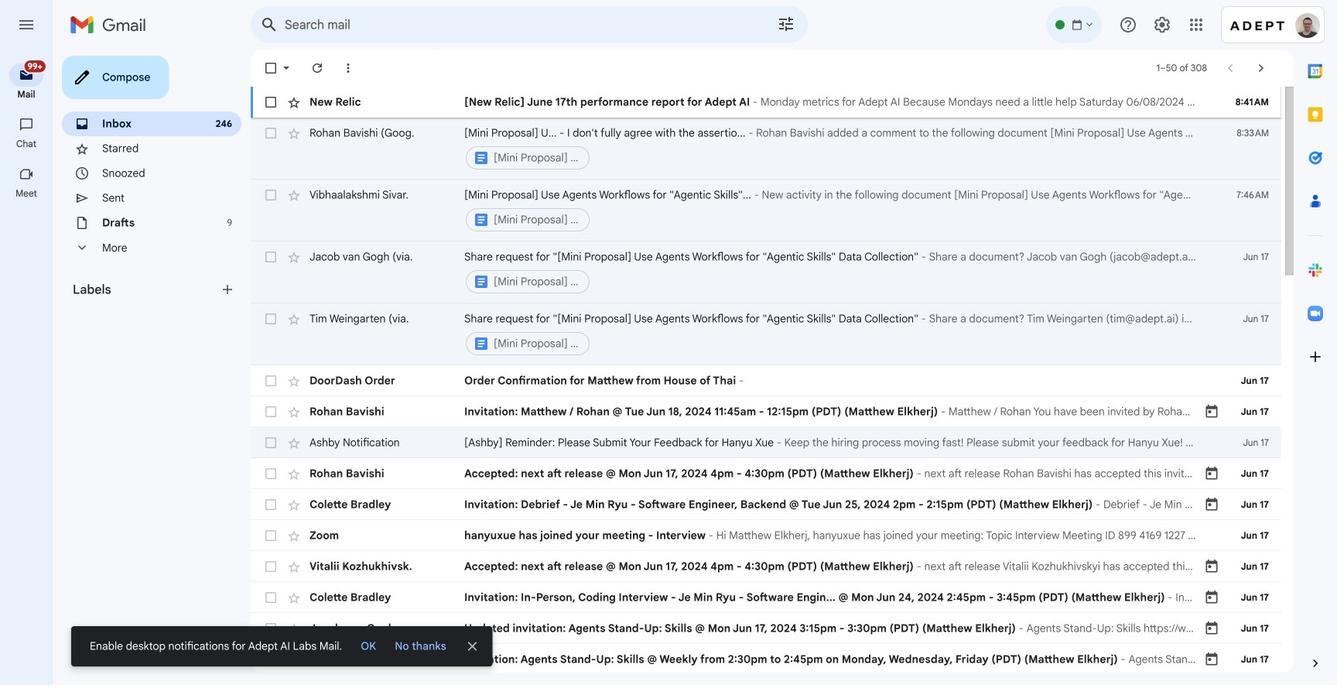 Task type: describe. For each thing, give the bounding box(es) containing it.
search mail image
[[255, 11, 283, 39]]

2 calendar event image from the top
[[1205, 559, 1220, 574]]

cell for second "row"
[[465, 125, 1205, 172]]

more email options image
[[341, 60, 356, 76]]

10 row from the top
[[251, 489, 1282, 520]]

14 row from the top
[[251, 613, 1282, 644]]

15 row from the top
[[251, 644, 1282, 675]]

older image
[[1254, 60, 1270, 76]]

2 row from the top
[[251, 118, 1282, 180]]



Task type: locate. For each thing, give the bounding box(es) containing it.
3 calendar event image from the top
[[1205, 590, 1220, 605]]

tab list
[[1295, 50, 1338, 629]]

cell for 12th "row" from the bottom
[[465, 249, 1205, 296]]

4 row from the top
[[251, 242, 1282, 303]]

12 row from the top
[[251, 551, 1282, 582]]

1 cell from the top
[[465, 125, 1205, 172]]

1 calendar event image from the top
[[1205, 404, 1220, 420]]

calendar event image for 9th "row" from the bottom
[[1205, 404, 1220, 420]]

heading
[[0, 88, 53, 101], [0, 138, 53, 150], [0, 187, 53, 200], [73, 282, 220, 297]]

3 row from the top
[[251, 180, 1282, 242]]

2 cell from the top
[[465, 187, 1205, 234]]

9 row from the top
[[251, 458, 1282, 489]]

advanced search options image
[[771, 9, 802, 39]]

11 row from the top
[[251, 520, 1282, 551]]

8 row from the top
[[251, 427, 1282, 458]]

alert
[[25, 36, 1313, 667]]

1 calendar event image from the top
[[1205, 466, 1220, 482]]

calendar event image for 2nd "row" from the bottom of the page
[[1205, 621, 1220, 636]]

2 calendar event image from the top
[[1205, 497, 1220, 513]]

refresh image
[[310, 60, 325, 76]]

Search mail text field
[[285, 17, 734, 33]]

5 row from the top
[[251, 303, 1282, 365]]

cell for 11th "row" from the bottom
[[465, 311, 1205, 358]]

calendar event image
[[1205, 466, 1220, 482], [1205, 559, 1220, 574]]

calendar event image for 15th "row" from the top
[[1205, 652, 1220, 667]]

cell for 13th "row" from the bottom of the page
[[465, 187, 1205, 234]]

None checkbox
[[263, 249, 279, 265], [263, 311, 279, 327], [263, 404, 279, 420], [263, 435, 279, 451], [263, 466, 279, 482], [263, 528, 279, 544], [263, 590, 279, 605], [263, 621, 279, 636], [263, 652, 279, 667], [263, 249, 279, 265], [263, 311, 279, 327], [263, 404, 279, 420], [263, 435, 279, 451], [263, 466, 279, 482], [263, 528, 279, 544], [263, 590, 279, 605], [263, 621, 279, 636], [263, 652, 279, 667]]

6 row from the top
[[251, 365, 1282, 396]]

4 calendar event image from the top
[[1205, 621, 1220, 636]]

main menu image
[[17, 15, 36, 34]]

calendar event image
[[1205, 404, 1220, 420], [1205, 497, 1220, 513], [1205, 590, 1220, 605], [1205, 621, 1220, 636], [1205, 652, 1220, 667]]

3 cell from the top
[[465, 249, 1205, 296]]

4 cell from the top
[[465, 311, 1205, 358]]

navigation
[[0, 50, 54, 685]]

5 calendar event image from the top
[[1205, 652, 1220, 667]]

1 vertical spatial calendar event image
[[1205, 559, 1220, 574]]

row
[[251, 87, 1282, 118], [251, 118, 1282, 180], [251, 180, 1282, 242], [251, 242, 1282, 303], [251, 303, 1282, 365], [251, 365, 1282, 396], [251, 396, 1282, 427], [251, 427, 1282, 458], [251, 458, 1282, 489], [251, 489, 1282, 520], [251, 520, 1282, 551], [251, 551, 1282, 582], [251, 582, 1282, 613], [251, 613, 1282, 644], [251, 644, 1282, 675]]

cell
[[465, 125, 1205, 172], [465, 187, 1205, 234], [465, 249, 1205, 296], [465, 311, 1205, 358]]

support image
[[1120, 15, 1138, 34]]

0 vertical spatial calendar event image
[[1205, 466, 1220, 482]]

gmail image
[[70, 9, 154, 40]]

7 row from the top
[[251, 396, 1282, 427]]

1 row from the top
[[251, 87, 1282, 118]]

calendar event image for 3rd "row" from the bottom
[[1205, 590, 1220, 605]]

settings image
[[1154, 15, 1172, 34]]

Search mail search field
[[251, 6, 808, 43]]

None checkbox
[[263, 60, 279, 76], [263, 94, 279, 110], [263, 125, 279, 141], [263, 187, 279, 203], [263, 373, 279, 389], [263, 497, 279, 513], [263, 559, 279, 574], [263, 60, 279, 76], [263, 94, 279, 110], [263, 125, 279, 141], [263, 187, 279, 203], [263, 373, 279, 389], [263, 497, 279, 513], [263, 559, 279, 574]]

calendar event image for sixth "row" from the bottom of the page
[[1205, 497, 1220, 513]]

13 row from the top
[[251, 582, 1282, 613]]



Task type: vqa. For each thing, say whether or not it's contained in the screenshot.
'CELL'
yes



